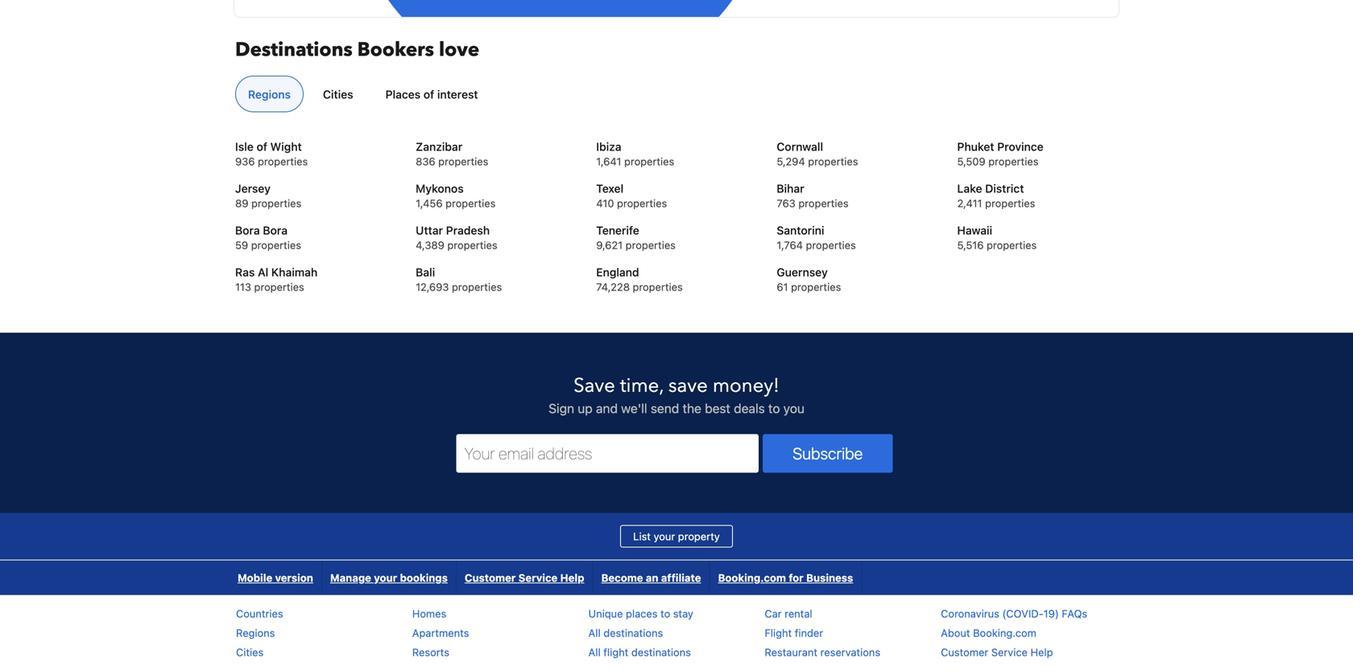 Task type: vqa. For each thing, say whether or not it's contained in the screenshot.


Task type: locate. For each thing, give the bounding box(es) containing it.
properties inside phuket province 5,509 properties
[[989, 155, 1039, 168]]

0 horizontal spatial your
[[374, 572, 397, 584]]

of for interest
[[424, 88, 434, 101]]

1 vertical spatial of
[[257, 140, 267, 153]]

bora
[[235, 224, 260, 237], [263, 224, 288, 237]]

1 horizontal spatial customer service help link
[[941, 647, 1053, 659]]

0 vertical spatial booking.com
[[718, 572, 786, 584]]

ibiza
[[596, 140, 622, 153]]

service
[[519, 572, 558, 584], [992, 647, 1028, 659]]

customer
[[465, 572, 516, 584], [941, 647, 989, 659]]

subscribe button
[[763, 435, 893, 473]]

destinations
[[235, 37, 353, 63]]

1 horizontal spatial customer
[[941, 647, 989, 659]]

0 vertical spatial of
[[424, 88, 434, 101]]

0 horizontal spatial to
[[661, 608, 670, 620]]

up
[[578, 401, 593, 416]]

(covid-
[[1003, 608, 1044, 620]]

hawaii 5,516 properties
[[957, 224, 1037, 251]]

customer service help link for about booking.com
[[941, 647, 1053, 659]]

mykonos 1,456 properties
[[416, 182, 496, 209]]

of inside button
[[424, 88, 434, 101]]

customer service help
[[465, 572, 584, 584]]

tab list
[[229, 76, 1118, 113]]

9,621
[[596, 239, 623, 251]]

0 vertical spatial all
[[589, 628, 601, 640]]

0 horizontal spatial service
[[519, 572, 558, 584]]

khaimah
[[271, 266, 318, 279]]

properties down cornwall link
[[808, 155, 858, 168]]

district
[[985, 182, 1024, 195]]

list your property
[[633, 531, 720, 543]]

customer right 'bookings'
[[465, 572, 516, 584]]

countries link
[[236, 608, 283, 620]]

destinations down all destinations link
[[632, 647, 691, 659]]

love
[[439, 37, 480, 63]]

customer service help link
[[457, 561, 593, 596], [941, 647, 1053, 659]]

1 vertical spatial customer service help link
[[941, 647, 1053, 659]]

al
[[258, 266, 268, 279]]

regions button
[[235, 76, 304, 112]]

mobile version link
[[230, 561, 321, 596]]

properties down province
[[989, 155, 1039, 168]]

1 vertical spatial your
[[374, 572, 397, 584]]

1 vertical spatial help
[[1031, 647, 1053, 659]]

1 horizontal spatial cities
[[323, 88, 353, 101]]

properties up al
[[251, 239, 301, 251]]

0 vertical spatial customer
[[465, 572, 516, 584]]

properties inside uttar pradesh 4,389 properties
[[447, 239, 498, 251]]

0 vertical spatial regions
[[248, 88, 291, 101]]

bihar link
[[777, 181, 938, 197]]

0 horizontal spatial customer service help link
[[457, 561, 593, 596]]

properties up santorini 1,764 properties at right top
[[799, 197, 849, 209]]

836
[[416, 155, 436, 168]]

homes
[[412, 608, 447, 620]]

regions down destinations
[[248, 88, 291, 101]]

0 vertical spatial destinations
[[604, 628, 663, 640]]

customer down about
[[941, 647, 989, 659]]

we'll
[[621, 401, 647, 416]]

properties down ibiza link
[[624, 155, 675, 168]]

properties inside isle of wight 936 properties
[[258, 155, 308, 168]]

navigation
[[230, 561, 862, 596]]

flight
[[765, 628, 792, 640]]

properties down wight
[[258, 155, 308, 168]]

0 vertical spatial help
[[560, 572, 584, 584]]

cornwall 5,294 properties
[[777, 140, 858, 168]]

places
[[626, 608, 658, 620]]

resorts
[[412, 647, 450, 659]]

properties down jersey
[[251, 197, 301, 209]]

become an affiliate link
[[593, 561, 709, 596]]

to left you
[[769, 401, 780, 416]]

bora up 59
[[235, 224, 260, 237]]

cities inside 'button'
[[323, 88, 353, 101]]

booking.com inside coronavirus (covid-19) faqs about booking.com customer service help
[[973, 628, 1037, 640]]

save time, save money! sign up and we'll send the best deals to you
[[549, 373, 805, 416]]

pradesh
[[446, 224, 490, 237]]

1 horizontal spatial booking.com
[[973, 628, 1037, 640]]

faqs
[[1062, 608, 1088, 620]]

1,456
[[416, 197, 443, 209]]

properties down the "district"
[[985, 197, 1036, 209]]

properties inside "zanzibar 836 properties"
[[438, 155, 489, 168]]

properties down zanzibar
[[438, 155, 489, 168]]

coronavirus (covid-19) faqs link
[[941, 608, 1088, 620]]

0 horizontal spatial bora
[[235, 224, 260, 237]]

properties down the santorini link
[[806, 239, 856, 251]]

rental
[[785, 608, 813, 620]]

properties inside lake district 2,411 properties
[[985, 197, 1036, 209]]

to
[[769, 401, 780, 416], [661, 608, 670, 620]]

resorts link
[[412, 647, 450, 659]]

properties inside cornwall 5,294 properties
[[808, 155, 858, 168]]

properties inside "bora bora 59 properties"
[[251, 239, 301, 251]]

customer service help link for manage your bookings
[[457, 561, 593, 596]]

lake
[[957, 182, 983, 195]]

5,294
[[777, 155, 805, 168]]

0 vertical spatial customer service help link
[[457, 561, 593, 596]]

apartments link
[[412, 628, 469, 640]]

properties down khaimah
[[254, 281, 304, 293]]

help
[[560, 572, 584, 584], [1031, 647, 1053, 659]]

0 vertical spatial to
[[769, 401, 780, 416]]

coronavirus
[[941, 608, 1000, 620]]

your for list
[[654, 531, 675, 543]]

booking.com
[[718, 572, 786, 584], [973, 628, 1037, 640]]

places of interest
[[386, 88, 478, 101]]

help inside coronavirus (covid-19) faqs about booking.com customer service help
[[1031, 647, 1053, 659]]

to inside unique places to stay all destinations all flight destinations
[[661, 608, 670, 620]]

1 vertical spatial booking.com
[[973, 628, 1037, 640]]

to left stay
[[661, 608, 670, 620]]

all left flight on the bottom of the page
[[589, 647, 601, 659]]

destinations up all flight destinations link
[[604, 628, 663, 640]]

of right places
[[424, 88, 434, 101]]

santorini
[[777, 224, 824, 237]]

1 horizontal spatial service
[[992, 647, 1028, 659]]

0 horizontal spatial help
[[560, 572, 584, 584]]

properties inside hawaii 5,516 properties
[[987, 239, 1037, 251]]

all down unique
[[589, 628, 601, 640]]

cities down regions link
[[236, 647, 264, 659]]

your right list
[[654, 531, 675, 543]]

of right isle
[[257, 140, 267, 153]]

0 horizontal spatial customer
[[465, 572, 516, 584]]

navigation containing mobile version
[[230, 561, 862, 596]]

homes link
[[412, 608, 447, 620]]

bora down the jersey 89 properties
[[263, 224, 288, 237]]

finder
[[795, 628, 823, 640]]

help left the become
[[560, 572, 584, 584]]

0 vertical spatial your
[[654, 531, 675, 543]]

cities down the destinations bookers love
[[323, 88, 353, 101]]

properties inside england 74,228 properties
[[633, 281, 683, 293]]

0 horizontal spatial cities
[[236, 647, 264, 659]]

0 horizontal spatial of
[[257, 140, 267, 153]]

regions down countries link
[[236, 628, 275, 640]]

113
[[235, 281, 251, 293]]

properties inside texel 410 properties
[[617, 197, 667, 209]]

destinations
[[604, 628, 663, 640], [632, 647, 691, 659]]

properties down hawaii link
[[987, 239, 1037, 251]]

cities inside countries regions cities
[[236, 647, 264, 659]]

booking.com down 'coronavirus (covid-19) faqs' 'link'
[[973, 628, 1037, 640]]

1 vertical spatial service
[[992, 647, 1028, 659]]

car rental flight finder restaurant reservations
[[765, 608, 881, 659]]

manage
[[330, 572, 371, 584]]

properties down england link
[[633, 281, 683, 293]]

regions inside countries regions cities
[[236, 628, 275, 640]]

properties up pradesh
[[446, 197, 496, 209]]

money!
[[713, 373, 780, 400]]

your right manage at left bottom
[[374, 572, 397, 584]]

1 vertical spatial all
[[589, 647, 601, 659]]

properties
[[258, 155, 308, 168], [438, 155, 489, 168], [624, 155, 675, 168], [808, 155, 858, 168], [989, 155, 1039, 168], [251, 197, 301, 209], [446, 197, 496, 209], [617, 197, 667, 209], [799, 197, 849, 209], [985, 197, 1036, 209], [251, 239, 301, 251], [447, 239, 498, 251], [626, 239, 676, 251], [806, 239, 856, 251], [987, 239, 1037, 251], [254, 281, 304, 293], [452, 281, 502, 293], [633, 281, 683, 293], [791, 281, 841, 293]]

1 horizontal spatial of
[[424, 88, 434, 101]]

1 vertical spatial to
[[661, 608, 670, 620]]

about
[[941, 628, 970, 640]]

properties down "bali" link
[[452, 281, 502, 293]]

to inside save time, save money! sign up and we'll send the best deals to you
[[769, 401, 780, 416]]

booking.com up car
[[718, 572, 786, 584]]

properties up tenerife 9,621 properties
[[617, 197, 667, 209]]

business
[[806, 572, 853, 584]]

mobile
[[238, 572, 272, 584]]

1 horizontal spatial help
[[1031, 647, 1053, 659]]

1 vertical spatial cities
[[236, 647, 264, 659]]

89
[[235, 197, 248, 209]]

deals
[[734, 401, 765, 416]]

1 horizontal spatial to
[[769, 401, 780, 416]]

properties down guernsey
[[791, 281, 841, 293]]

1 vertical spatial customer
[[941, 647, 989, 659]]

countries
[[236, 608, 283, 620]]

texel 410 properties
[[596, 182, 667, 209]]

help down the 19)
[[1031, 647, 1053, 659]]

1 vertical spatial regions
[[236, 628, 275, 640]]

1 horizontal spatial bora
[[263, 224, 288, 237]]

of inside isle of wight 936 properties
[[257, 140, 267, 153]]

properties inside ibiza 1,641 properties
[[624, 155, 675, 168]]

properties down the tenerife link
[[626, 239, 676, 251]]

about booking.com link
[[941, 628, 1037, 640]]

reservations
[[821, 647, 881, 659]]

0 vertical spatial cities
[[323, 88, 353, 101]]

1 horizontal spatial your
[[654, 531, 675, 543]]

bali 12,693 properties
[[416, 266, 502, 293]]

destinations bookers love
[[235, 37, 480, 63]]

properties down pradesh
[[447, 239, 498, 251]]



Task type: describe. For each thing, give the bounding box(es) containing it.
become
[[601, 572, 643, 584]]

2 bora from the left
[[263, 224, 288, 237]]

ibiza link
[[596, 139, 757, 155]]

ibiza 1,641 properties
[[596, 140, 675, 168]]

guernsey 61 properties
[[777, 266, 841, 293]]

phuket
[[957, 140, 995, 153]]

santorini link
[[777, 223, 938, 239]]

an
[[646, 572, 659, 584]]

property
[[678, 531, 720, 543]]

stay
[[673, 608, 694, 620]]

save time, save money! footer
[[0, 332, 1353, 664]]

properties inside the jersey 89 properties
[[251, 197, 301, 209]]

ras al khaimah link
[[235, 265, 396, 281]]

properties inside tenerife 9,621 properties
[[626, 239, 676, 251]]

your for manage
[[374, 572, 397, 584]]

england 74,228 properties
[[596, 266, 683, 293]]

countries regions cities
[[236, 608, 283, 659]]

list
[[633, 531, 651, 543]]

unique
[[589, 608, 623, 620]]

cities link
[[236, 647, 264, 659]]

the
[[683, 401, 702, 416]]

hawaii link
[[957, 223, 1118, 239]]

version
[[275, 572, 313, 584]]

booking.com for business
[[718, 572, 853, 584]]

flight finder link
[[765, 628, 823, 640]]

bora bora 59 properties
[[235, 224, 301, 251]]

customer inside coronavirus (covid-19) faqs about booking.com customer service help
[[941, 647, 989, 659]]

texel
[[596, 182, 624, 195]]

time,
[[620, 373, 664, 400]]

send
[[651, 401, 679, 416]]

navigation inside save time, save money! "footer"
[[230, 561, 862, 596]]

england
[[596, 266, 639, 279]]

save
[[574, 373, 615, 400]]

5,509
[[957, 155, 986, 168]]

restaurant
[[765, 647, 818, 659]]

lake district 2,411 properties
[[957, 182, 1036, 209]]

properties inside ras al khaimah 113 properties
[[254, 281, 304, 293]]

59
[[235, 239, 248, 251]]

tenerife
[[596, 224, 640, 237]]

0 horizontal spatial booking.com
[[718, 572, 786, 584]]

410
[[596, 197, 614, 209]]

manage your bookings
[[330, 572, 448, 584]]

tenerife link
[[596, 223, 757, 239]]

homes apartments resorts
[[412, 608, 469, 659]]

properties inside mykonos 1,456 properties
[[446, 197, 496, 209]]

1 all from the top
[[589, 628, 601, 640]]

service inside coronavirus (covid-19) faqs about booking.com customer service help
[[992, 647, 1028, 659]]

ras al khaimah 113 properties
[[235, 266, 318, 293]]

cornwall link
[[777, 139, 938, 155]]

1,764
[[777, 239, 803, 251]]

of for wight
[[257, 140, 267, 153]]

1 vertical spatial destinations
[[632, 647, 691, 659]]

phuket province link
[[957, 139, 1118, 155]]

booking.com for business link
[[710, 561, 861, 596]]

bihar 763 properties
[[777, 182, 849, 209]]

4,389
[[416, 239, 445, 251]]

properties inside bali 12,693 properties
[[452, 281, 502, 293]]

lake district link
[[957, 181, 1118, 197]]

Your email address email field
[[456, 435, 759, 473]]

flight
[[604, 647, 629, 659]]

bookers
[[357, 37, 434, 63]]

mobile version
[[238, 572, 313, 584]]

santorini 1,764 properties
[[777, 224, 856, 251]]

cornwall
[[777, 140, 823, 153]]

zanzibar link
[[416, 139, 576, 155]]

affiliate
[[661, 572, 701, 584]]

sign
[[549, 401, 574, 416]]

properties inside bihar 763 properties
[[799, 197, 849, 209]]

best
[[705, 401, 731, 416]]

bora bora link
[[235, 223, 396, 239]]

tab list containing regions
[[229, 76, 1118, 113]]

unique places to stay link
[[589, 608, 694, 620]]

properties inside santorini 1,764 properties
[[806, 239, 856, 251]]

936
[[235, 155, 255, 168]]

uttar pradesh link
[[416, 223, 576, 239]]

2 all from the top
[[589, 647, 601, 659]]

regions inside "regions" button
[[248, 88, 291, 101]]

uttar
[[416, 224, 443, 237]]

coronavirus (covid-19) faqs about booking.com customer service help
[[941, 608, 1088, 659]]

list your property link
[[620, 526, 733, 548]]

car rental link
[[765, 608, 813, 620]]

all destinations link
[[589, 628, 663, 640]]

bihar
[[777, 182, 805, 195]]

cities button
[[310, 76, 366, 112]]

become an affiliate
[[601, 572, 701, 584]]

guernsey
[[777, 266, 828, 279]]

mykonos
[[416, 182, 464, 195]]

and
[[596, 401, 618, 416]]

subscribe
[[793, 444, 863, 463]]

properties inside guernsey 61 properties
[[791, 281, 841, 293]]

jersey 89 properties
[[235, 182, 301, 209]]

763
[[777, 197, 796, 209]]

phuket province 5,509 properties
[[957, 140, 1044, 168]]

0 vertical spatial service
[[519, 572, 558, 584]]

wight
[[270, 140, 302, 153]]

hawaii
[[957, 224, 993, 237]]

61
[[777, 281, 788, 293]]

interest
[[437, 88, 478, 101]]

1 bora from the left
[[235, 224, 260, 237]]

ras
[[235, 266, 255, 279]]

bookings
[[400, 572, 448, 584]]

jersey
[[235, 182, 271, 195]]

for
[[789, 572, 804, 584]]



